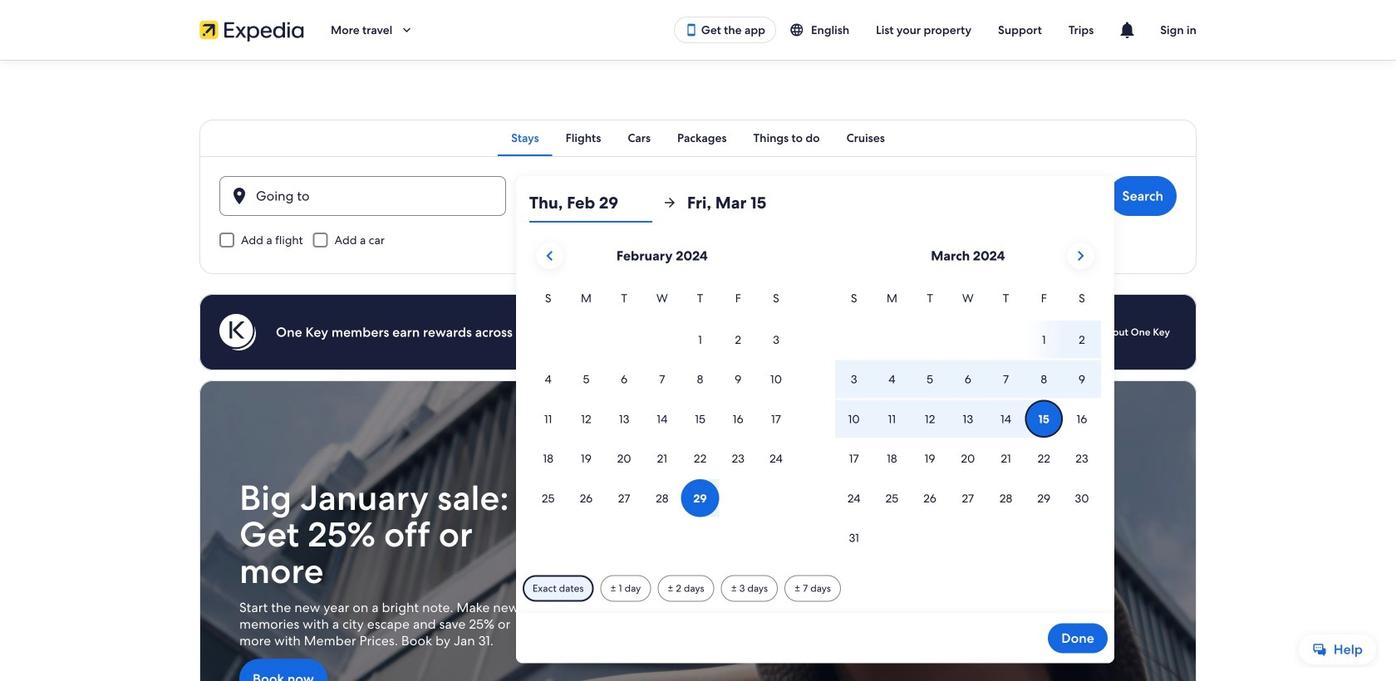 Task type: describe. For each thing, give the bounding box(es) containing it.
small image
[[790, 22, 811, 37]]

expedia logo image
[[200, 18, 304, 42]]

travel sale activities deals image
[[200, 381, 1197, 682]]

february 2024 element
[[529, 289, 795, 519]]

directional image
[[662, 195, 677, 210]]

march 2024 element
[[835, 289, 1101, 559]]

download the app button image
[[685, 23, 698, 37]]



Task type: locate. For each thing, give the bounding box(es) containing it.
next month image
[[1071, 246, 1091, 266]]

more travel image
[[399, 22, 414, 37]]

tab list
[[200, 120, 1197, 156]]

communication center icon image
[[1117, 20, 1137, 40]]

previous month image
[[540, 246, 560, 266]]

main content
[[0, 60, 1397, 682]]

application
[[529, 236, 1101, 559]]



Task type: vqa. For each thing, say whether or not it's contained in the screenshot.
flight in Get alerts if flight prices drop
no



